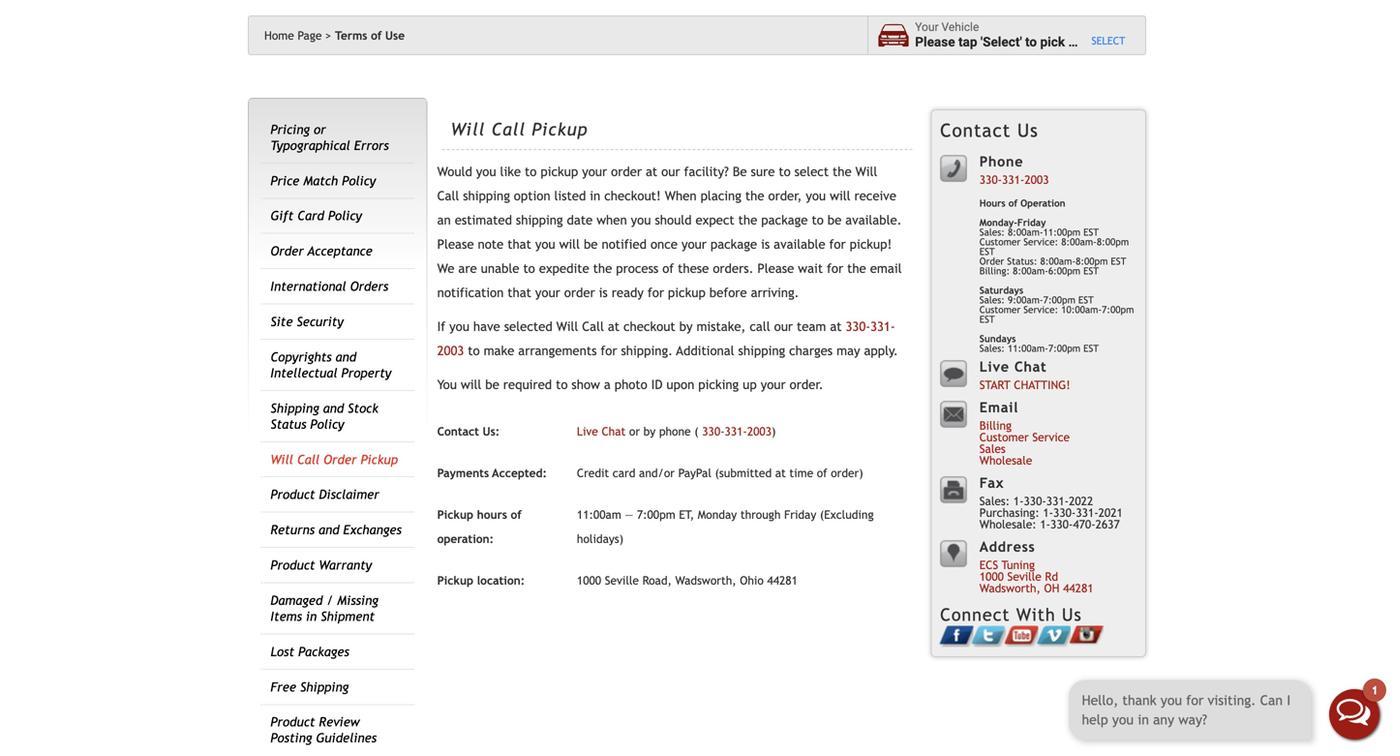 Task type: vqa. For each thing, say whether or not it's contained in the screenshot.
date
yes



Task type: locate. For each thing, give the bounding box(es) containing it.
road,
[[643, 574, 672, 587]]

product for product warranty
[[271, 558, 315, 573]]

customer inside email billing customer service sales wholesale
[[980, 430, 1029, 444]]

wadsworth, down tuning
[[980, 581, 1041, 595]]

your up listed
[[582, 164, 607, 179]]

44281 inside 'address ecs tuning 1000 seville rd wadsworth, oh 44281'
[[1063, 581, 1094, 595]]

order acceptance
[[271, 244, 373, 259]]

you down select
[[806, 188, 826, 203]]

1000 down holidays)
[[577, 574, 602, 587]]

1 product from the top
[[271, 487, 315, 502]]

0 horizontal spatial our
[[662, 164, 680, 179]]

fax
[[980, 475, 1005, 491]]

us:
[[483, 425, 500, 438]]

1 vertical spatial policy
[[328, 208, 362, 223]]

live chat or by phone ( 330-331-2003 )
[[577, 425, 776, 438]]

sales: down billing:
[[980, 294, 1005, 305]]

live
[[980, 359, 1010, 375], [577, 425, 598, 438]]

2003 up (submitted
[[747, 425, 772, 438]]

that
[[508, 237, 532, 252], [508, 285, 532, 300]]

for left pickup!
[[829, 237, 846, 252]]

to up available
[[812, 213, 824, 228]]

1 vertical spatial package
[[711, 237, 757, 252]]

and up property
[[336, 350, 356, 365]]

you left like
[[476, 164, 496, 179]]

330-331-2003 link for us
[[980, 173, 1049, 186]]

0 vertical spatial us
[[1018, 120, 1039, 141]]

friday right through
[[784, 508, 817, 522]]

please inside your vehicle please tap 'select' to pick a vehicle
[[915, 34, 955, 50]]

required
[[503, 377, 552, 392]]

operation
[[1021, 198, 1066, 209]]

charges
[[789, 343, 833, 358]]

1 vertical spatial friday
[[784, 508, 817, 522]]

0 vertical spatial policy
[[342, 173, 376, 188]]

friday inside hours of operation monday-friday sales: 8:00am-11:00pm est customer service: 8:00am-8:00pm est order status: 8:00am-8:00pm est billing: 8:00am-6:00pm est saturdays sales: 9:00am-7:00pm est customer service: 10:00am-7:00pm est sundays sales: 11:00am-7:00pm est
[[1018, 217, 1046, 228]]

'select'
[[981, 34, 1022, 50]]

product for product review posting guidelines
[[271, 715, 315, 730]]

order left status:
[[980, 256, 1005, 267]]

2 vertical spatial be
[[485, 377, 500, 392]]

pickup up "operation:"
[[437, 508, 474, 522]]

shipping inside shipping and stock status policy
[[271, 401, 319, 416]]

checkout
[[624, 319, 676, 334]]

sales: down hours
[[980, 227, 1005, 238]]

44281 right ohio
[[767, 574, 798, 587]]

email
[[870, 261, 902, 276]]

available
[[774, 237, 826, 252]]

0 horizontal spatial order
[[564, 285, 595, 300]]

live inside live chat start chatting!
[[980, 359, 1010, 375]]

damaged / missing items in shipment link
[[271, 593, 379, 624]]

331-
[[1002, 173, 1025, 186], [871, 319, 896, 334], [725, 425, 747, 438], [1047, 494, 1069, 508], [1076, 506, 1099, 519]]

shipping up the estimated
[[463, 188, 510, 203]]

0 vertical spatial a
[[1069, 34, 1076, 50]]

0 horizontal spatial shipping
[[463, 188, 510, 203]]

0 vertical spatial please
[[915, 34, 955, 50]]

1 horizontal spatial friday
[[1018, 217, 1046, 228]]

your right up
[[761, 377, 786, 392]]

to right unable
[[523, 261, 535, 276]]

2 product from the top
[[271, 558, 315, 573]]

policy down errors
[[342, 173, 376, 188]]

exchanges
[[343, 523, 402, 538]]

2022
[[1069, 494, 1094, 508]]

and down product disclaimer link
[[319, 523, 340, 538]]

and
[[336, 350, 356, 365], [323, 401, 344, 416], [319, 523, 340, 538]]

friday down operation
[[1018, 217, 1046, 228]]

1 horizontal spatial us
[[1062, 605, 1082, 625]]

330-331-2003 link right (
[[702, 425, 772, 438]]

11:00am — 7:00pm et, monday through friday (excluding holidays)
[[577, 508, 874, 546]]

make
[[484, 343, 515, 358]]

1 horizontal spatial our
[[774, 319, 793, 334]]

1 horizontal spatial in
[[590, 188, 601, 203]]

start chatting! link
[[980, 378, 1071, 392]]

2 vertical spatial will
[[461, 377, 482, 392]]

2 horizontal spatial shipping
[[738, 343, 786, 358]]

for
[[829, 237, 846, 252], [827, 261, 844, 276], [648, 285, 664, 300], [601, 343, 617, 358]]

acceptance
[[307, 244, 373, 259]]

0 vertical spatial by
[[679, 319, 693, 334]]

1 vertical spatial service:
[[1024, 304, 1059, 315]]

1 vertical spatial live
[[577, 425, 598, 438]]

by left phone
[[644, 425, 656, 438]]

policy up will call order pickup
[[310, 417, 344, 432]]

1 horizontal spatial 1000
[[980, 570, 1004, 583]]

hours
[[477, 508, 507, 522]]

1000 down address
[[980, 570, 1004, 583]]

seville inside 'address ecs tuning 1000 seville rd wadsworth, oh 44281'
[[1008, 570, 1042, 583]]

4 sales: from the top
[[980, 494, 1010, 508]]

in inside would you like to pickup your order at our facility? be sure to select the will call shipping option listed in checkout! when placing the order, you will receive an estimated shipping date when you should expect the package to be available. please note that you will be notified once your package is available for pickup! we are unable to expedite the process of these orders. please wait for the email notification that your order is ready for pickup before arriving.
[[590, 188, 601, 203]]

2 horizontal spatial be
[[828, 213, 842, 228]]

these
[[678, 261, 709, 276]]

contact for contact us:
[[437, 425, 479, 438]]

3 sales: from the top
[[980, 343, 1005, 354]]

2 vertical spatial please
[[758, 261, 794, 276]]

2 vertical spatial customer
[[980, 430, 1029, 444]]

0 vertical spatial contact
[[941, 120, 1011, 141]]

0 horizontal spatial seville
[[605, 574, 639, 587]]

damaged / missing items in shipment
[[271, 593, 379, 624]]

1 vertical spatial 8:00pm
[[1076, 256, 1108, 267]]

pickup
[[541, 164, 578, 179], [668, 285, 706, 300]]

call inside would you like to pickup your order at our facility? be sure to select the will call shipping option listed in checkout! when placing the order, you will receive an estimated shipping date when you should expect the package to be available. please note that you will be notified once your package is available for pickup! we are unable to expedite the process of these orders. please wait for the email notification that your order is ready for pickup before arriving.
[[437, 188, 459, 203]]

0 vertical spatial chat
[[1015, 359, 1047, 375]]

0 horizontal spatial be
[[485, 377, 500, 392]]

hours of operation monday-friday sales: 8:00am-11:00pm est customer service: 8:00am-8:00pm est order status: 8:00am-8:00pm est billing: 8:00am-6:00pm est saturdays sales: 9:00am-7:00pm est customer service: 10:00am-7:00pm est sundays sales: 11:00am-7:00pm est
[[980, 198, 1134, 354]]

shipping and stock status policy
[[271, 401, 379, 432]]

0 vertical spatial or
[[314, 122, 326, 137]]

and inside the copyrights and intellectual property
[[336, 350, 356, 365]]

9:00am-
[[1008, 294, 1044, 305]]

1 vertical spatial in
[[306, 609, 317, 624]]

1 vertical spatial our
[[774, 319, 793, 334]]

be left available.
[[828, 213, 842, 228]]

notified
[[602, 237, 647, 252]]

checkout!
[[605, 188, 661, 203]]

7:00pm down 6:00pm
[[1044, 294, 1076, 305]]

or
[[314, 122, 326, 137], [629, 425, 640, 438]]

0 vertical spatial is
[[761, 237, 770, 252]]

1 vertical spatial contact
[[437, 425, 479, 438]]

3 customer from the top
[[980, 430, 1029, 444]]

wholesale
[[980, 454, 1033, 467]]

will right you
[[461, 377, 482, 392]]

8:00am-
[[1008, 227, 1044, 238], [1062, 236, 1097, 247], [1041, 256, 1076, 267], [1013, 265, 1049, 276]]

like
[[500, 164, 521, 179]]

returns and exchanges link
[[271, 523, 402, 538]]

product review posting guidelines link
[[271, 715, 377, 746]]

1 sales: from the top
[[980, 227, 1005, 238]]

1000 seville road, wadsworth, ohio 44281
[[577, 574, 798, 587]]

damaged
[[271, 593, 323, 608]]

typographical
[[271, 138, 350, 153]]

7:00pm right "—"
[[637, 508, 676, 522]]

copyrights
[[271, 350, 332, 365]]

will left receive
[[830, 188, 851, 203]]

1 vertical spatial chat
[[602, 425, 626, 438]]

at up 'checkout!'
[[646, 164, 658, 179]]

1 vertical spatial 2003
[[437, 343, 464, 358]]

is left available
[[761, 237, 770, 252]]

2 horizontal spatial please
[[915, 34, 955, 50]]

chat for live chat start chatting!
[[1015, 359, 1047, 375]]

is left the ready
[[599, 285, 608, 300]]

call up an
[[437, 188, 459, 203]]

expect
[[696, 213, 735, 228]]

time
[[790, 466, 814, 480]]

2003 inside the 330-331- 2003
[[437, 343, 464, 358]]

1 horizontal spatial a
[[1069, 34, 1076, 50]]

call up product disclaimer
[[297, 452, 320, 467]]

if you have selected will call at checkout by mistake, call our team at
[[437, 319, 846, 334]]

wadsworth,
[[676, 574, 737, 587], [980, 581, 1041, 595]]

pickup
[[532, 119, 588, 140], [361, 452, 398, 467], [437, 508, 474, 522], [437, 574, 474, 587]]

0 horizontal spatial will
[[461, 377, 482, 392]]

of inside pickup hours of operation:
[[511, 508, 522, 522]]

pickup up listed
[[541, 164, 578, 179]]

site security link
[[271, 314, 344, 329]]

0 horizontal spatial live
[[577, 425, 598, 438]]

page
[[298, 29, 322, 42]]

wadsworth, inside 'address ecs tuning 1000 seville rd wadsworth, oh 44281'
[[980, 581, 1041, 595]]

330- up the wholesale:
[[1024, 494, 1047, 508]]

330-331-2003 link
[[980, 173, 1049, 186], [702, 425, 772, 438]]

service: up status:
[[1024, 236, 1059, 247]]

that right note
[[508, 237, 532, 252]]

0 horizontal spatial please
[[437, 237, 474, 252]]

1 horizontal spatial pickup
[[668, 285, 706, 300]]

wadsworth, left ohio
[[676, 574, 737, 587]]

shipping down call
[[738, 343, 786, 358]]

a inside your vehicle please tap 'select' to pick a vehicle
[[1069, 34, 1076, 50]]

7:00pm right 9:00am-
[[1102, 304, 1134, 315]]

please up the we
[[437, 237, 474, 252]]

seville left rd
[[1008, 570, 1042, 583]]

gift
[[271, 208, 294, 223]]

1 horizontal spatial 44281
[[1063, 581, 1094, 595]]

service:
[[1024, 236, 1059, 247], [1024, 304, 1059, 315]]

1 service: from the top
[[1024, 236, 1059, 247]]

1 horizontal spatial order
[[611, 164, 642, 179]]

before
[[710, 285, 747, 300]]

pricing
[[271, 122, 310, 137]]

will call pickup
[[451, 119, 588, 140]]

a right the pick at right
[[1069, 34, 1076, 50]]

1 vertical spatial that
[[508, 285, 532, 300]]

1 vertical spatial product
[[271, 558, 315, 573]]

should
[[655, 213, 692, 228]]

will up expedite at the top left of page
[[559, 237, 580, 252]]

and for exchanges
[[319, 523, 340, 538]]

call up arrangements
[[582, 319, 604, 334]]

0 horizontal spatial chat
[[602, 425, 626, 438]]

ecs
[[980, 558, 999, 572]]

order)
[[831, 466, 863, 480]]

at inside would you like to pickup your order at our facility? be sure to select the will call shipping option listed in checkout! when placing the order, you will receive an estimated shipping date when you should expect the package to be available. please note that you will be notified once your package is available for pickup! we are unable to expedite the process of these orders. please wait for the email notification that your order is ready for pickup before arriving.
[[646, 164, 658, 179]]

0 vertical spatial be
[[828, 213, 842, 228]]

order down 'gift'
[[271, 244, 304, 259]]

in down 'damaged'
[[306, 609, 317, 624]]

0 vertical spatial live
[[980, 359, 1010, 375]]

0 horizontal spatial friday
[[784, 508, 817, 522]]

package
[[761, 213, 808, 228], [711, 237, 757, 252]]

additional
[[677, 343, 735, 358]]

home page
[[264, 29, 322, 42]]

1-
[[1014, 494, 1024, 508], [1043, 506, 1054, 519], [1040, 517, 1051, 531]]

1 vertical spatial be
[[584, 237, 598, 252]]

44281 right oh
[[1063, 581, 1094, 595]]

0 horizontal spatial order
[[271, 244, 304, 259]]

1 vertical spatial 330-331-2003 link
[[702, 425, 772, 438]]

1 horizontal spatial live
[[980, 359, 1010, 375]]

2 vertical spatial product
[[271, 715, 315, 730]]

0 vertical spatial friday
[[1018, 217, 1046, 228]]

and left stock
[[323, 401, 344, 416]]

0 vertical spatial 330-331-2003 link
[[980, 173, 1049, 186]]

service: left the 10:00am-
[[1024, 304, 1059, 315]]

for right "wait" in the right of the page
[[827, 261, 844, 276]]

please down your
[[915, 34, 955, 50]]

3 product from the top
[[271, 715, 315, 730]]

product warranty
[[271, 558, 372, 573]]

will
[[451, 119, 485, 140], [856, 164, 878, 179], [557, 319, 578, 334], [271, 452, 293, 467]]

the down notified on the left top
[[593, 261, 612, 276]]

intellectual
[[271, 366, 338, 381]]

2003 inside phone 330-331-2003
[[1025, 173, 1049, 186]]

product up posting
[[271, 715, 315, 730]]

to left the make
[[468, 343, 480, 358]]

1 horizontal spatial seville
[[1008, 570, 1042, 583]]

you down 'checkout!'
[[631, 213, 651, 228]]

hours
[[980, 198, 1006, 209]]

process
[[616, 261, 659, 276]]

1 vertical spatial and
[[323, 401, 344, 416]]

1 horizontal spatial wadsworth,
[[980, 581, 1041, 595]]

0 vertical spatial shipping
[[463, 188, 510, 203]]

330- up the may
[[846, 319, 871, 334]]

we
[[437, 261, 455, 276]]

1 horizontal spatial order
[[324, 452, 357, 467]]

the
[[833, 164, 852, 179], [746, 188, 765, 203], [739, 213, 758, 228], [593, 261, 612, 276], [847, 261, 867, 276]]

1 horizontal spatial package
[[761, 213, 808, 228]]

chat up card
[[602, 425, 626, 438]]

expedite
[[539, 261, 589, 276]]

to left show
[[556, 377, 568, 392]]

terms of use
[[335, 29, 405, 42]]

of
[[371, 29, 382, 42], [1009, 198, 1018, 209], [663, 261, 674, 276], [817, 466, 828, 480], [511, 508, 522, 522]]

0 horizontal spatial in
[[306, 609, 317, 624]]

0 horizontal spatial by
[[644, 425, 656, 438]]

product inside product review posting guidelines
[[271, 715, 315, 730]]

or right live chat link on the left of page
[[629, 425, 640, 438]]

8:00pm right 11:00pm
[[1097, 236, 1129, 247]]

product up returns
[[271, 487, 315, 502]]

sales: left 11:00am-
[[980, 343, 1005, 354]]

will up receive
[[856, 164, 878, 179]]

0 horizontal spatial a
[[604, 377, 611, 392]]

1 that from the top
[[508, 237, 532, 252]]

1 horizontal spatial 330-331-2003 link
[[980, 173, 1049, 186]]

or up typographical
[[314, 122, 326, 137]]

2 horizontal spatial order
[[980, 256, 1005, 267]]

chat inside live chat start chatting!
[[1015, 359, 1047, 375]]

0 vertical spatial our
[[662, 164, 680, 179]]

and inside shipping and stock status policy
[[323, 401, 344, 416]]

accepted:
[[492, 466, 547, 480]]

credit card and/or paypal (submitted at time of order)
[[577, 466, 863, 480]]

2 vertical spatial 2003
[[747, 425, 772, 438]]

pickup location:
[[437, 574, 525, 587]]

a
[[1069, 34, 1076, 50], [604, 377, 611, 392]]

placing
[[701, 188, 742, 203]]

1 vertical spatial by
[[644, 425, 656, 438]]

2 vertical spatial policy
[[310, 417, 344, 432]]

will inside would you like to pickup your order at our facility? be sure to select the will call shipping option listed in checkout! when placing the order, you will receive an estimated shipping date when you should expect the package to be available. please note that you will be notified once your package is available for pickup! we are unable to expedite the process of these orders. please wait for the email notification that your order is ready for pickup before arriving.
[[856, 164, 878, 179]]

order
[[271, 244, 304, 259], [980, 256, 1005, 267], [324, 452, 357, 467]]

330- right (
[[702, 425, 725, 438]]

1 vertical spatial will
[[559, 237, 580, 252]]

0 horizontal spatial package
[[711, 237, 757, 252]]

ohio
[[740, 574, 764, 587]]

package down order,
[[761, 213, 808, 228]]

wait
[[798, 261, 823, 276]]

330- left the 2637
[[1054, 506, 1076, 519]]

seville left road,
[[605, 574, 639, 587]]

live up start
[[980, 359, 1010, 375]]

1000 inside 'address ecs tuning 1000 seville rd wadsworth, oh 44281'
[[980, 570, 1004, 583]]

operation:
[[437, 532, 494, 546]]

7:00pm inside 11:00am — 7:00pm et, monday through friday (excluding holidays)
[[637, 508, 676, 522]]

policy for price match policy
[[342, 173, 376, 188]]

and for intellectual
[[336, 350, 356, 365]]

or inside pricing or typographical errors
[[314, 122, 326, 137]]

0 horizontal spatial us
[[1018, 120, 1039, 141]]

2 that from the top
[[508, 285, 532, 300]]

a right show
[[604, 377, 611, 392]]

order up 'checkout!'
[[611, 164, 642, 179]]

pickup!
[[850, 237, 892, 252]]

photo
[[615, 377, 648, 392]]

order up disclaimer
[[324, 452, 357, 467]]

0 vertical spatial shipping
[[271, 401, 319, 416]]

order inside hours of operation monday-friday sales: 8:00am-11:00pm est customer service: 8:00am-8:00pm est order status: 8:00am-8:00pm est billing: 8:00am-6:00pm est saturdays sales: 9:00am-7:00pm est customer service: 10:00am-7:00pm est sundays sales: 11:00am-7:00pm est
[[980, 256, 1005, 267]]

us up phone on the right of page
[[1018, 120, 1039, 141]]

0 horizontal spatial pickup
[[541, 164, 578, 179]]

by
[[679, 319, 693, 334], [644, 425, 656, 438]]

for left shipping.
[[601, 343, 617, 358]]

live for live chat or by phone ( 330-331-2003 )
[[577, 425, 598, 438]]

0 vertical spatial product
[[271, 487, 315, 502]]

1 horizontal spatial contact
[[941, 120, 1011, 141]]

your down expedite at the top left of page
[[535, 285, 561, 300]]

1 horizontal spatial chat
[[1015, 359, 1047, 375]]

product down returns
[[271, 558, 315, 573]]

0 vertical spatial package
[[761, 213, 808, 228]]

0 horizontal spatial contact
[[437, 425, 479, 438]]

shipping up status
[[271, 401, 319, 416]]

holidays)
[[577, 532, 624, 546]]

0 vertical spatial that
[[508, 237, 532, 252]]

shipping down the packages at bottom left
[[300, 680, 349, 695]]

2 horizontal spatial will
[[830, 188, 851, 203]]

pickup up listed
[[532, 119, 588, 140]]

2 horizontal spatial 2003
[[1025, 173, 1049, 186]]

our right call
[[774, 319, 793, 334]]

sales:
[[980, 227, 1005, 238], [980, 294, 1005, 305], [980, 343, 1005, 354], [980, 494, 1010, 508]]



Task type: describe. For each thing, give the bounding box(es) containing it.
1 horizontal spatial be
[[584, 237, 598, 252]]

the down sure at the right top of the page
[[746, 188, 765, 203]]

at left the time
[[775, 466, 786, 480]]

330- down 2022
[[1051, 517, 1073, 531]]

shipping.
[[621, 343, 673, 358]]

8:00am- up status:
[[1008, 227, 1044, 238]]

stock
[[348, 401, 379, 416]]

1 horizontal spatial shipping
[[516, 213, 563, 228]]

monday
[[698, 508, 737, 522]]

phone
[[659, 425, 691, 438]]

purchasing:
[[980, 506, 1040, 519]]

with
[[1017, 605, 1056, 625]]

330-331-2003 link for us:
[[702, 425, 772, 438]]

1- up the wholesale:
[[1014, 494, 1024, 508]]

1 vertical spatial us
[[1062, 605, 1082, 625]]

1 vertical spatial pickup
[[668, 285, 706, 300]]

will up would
[[451, 119, 485, 140]]

you up expedite at the top left of page
[[535, 237, 556, 252]]

guidelines
[[316, 731, 377, 746]]

the right expect
[[739, 213, 758, 228]]

call
[[750, 319, 771, 334]]

1 horizontal spatial or
[[629, 425, 640, 438]]

of inside hours of operation monday-friday sales: 8:00am-11:00pm est customer service: 8:00am-8:00pm est order status: 8:00am-8:00pm est billing: 8:00am-6:00pm est saturdays sales: 9:00am-7:00pm est customer service: 10:00am-7:00pm est sundays sales: 11:00am-7:00pm est
[[1009, 198, 1018, 209]]

friday inside 11:00am — 7:00pm et, monday through friday (excluding holidays)
[[784, 508, 817, 522]]

status
[[271, 417, 306, 432]]

1- left 2022
[[1043, 506, 1054, 519]]

lost packages link
[[271, 644, 349, 659]]

price match policy
[[271, 173, 376, 188]]

our inside would you like to pickup your order at our facility? be sure to select the will call shipping option listed in checkout! when placing the order, you will receive an estimated shipping date when you should expect the package to be available. please note that you will be notified once your package is available for pickup! we are unable to expedite the process of these orders. please wait for the email notification that your order is ready for pickup before arriving.
[[662, 164, 680, 179]]

wholesale link
[[980, 454, 1033, 467]]

0 horizontal spatial 1000
[[577, 574, 602, 587]]

1 vertical spatial order
[[564, 285, 595, 300]]

1 horizontal spatial is
[[761, 237, 770, 252]]

1 vertical spatial shipping
[[300, 680, 349, 695]]

date
[[567, 213, 593, 228]]

331- inside the 330-331- 2003
[[871, 319, 896, 334]]

1- right the wholesale:
[[1040, 517, 1051, 531]]

may
[[837, 343, 860, 358]]

to right sure at the right top of the page
[[779, 164, 791, 179]]

contact us
[[941, 120, 1039, 141]]

10:00am-
[[1062, 304, 1102, 315]]

you will be required to show a photo id upon picking up your order.
[[437, 377, 824, 392]]

—
[[625, 508, 634, 522]]

for right the ready
[[648, 285, 664, 300]]

pickup up disclaimer
[[361, 452, 398, 467]]

items
[[271, 609, 302, 624]]

pickup inside pickup hours of operation:
[[437, 508, 474, 522]]

shipment
[[321, 609, 375, 624]]

show
[[572, 377, 600, 392]]

fax sales: 1-330-331-2022 purchasing: 1-330-331-2021 wholesale: 1-330-470-2637
[[980, 475, 1123, 531]]

security
[[297, 314, 344, 329]]

331- inside phone 330-331-2003
[[1002, 173, 1025, 186]]

8:00am- up 9:00am-
[[1013, 265, 1049, 276]]

the down pickup!
[[847, 261, 867, 276]]

to make arrangements for shipping. additional shipping charges may apply.
[[464, 343, 898, 358]]

(excluding
[[820, 508, 874, 522]]

select link
[[1092, 35, 1126, 48]]

330- inside the 330-331- 2003
[[846, 319, 871, 334]]

unable
[[481, 261, 520, 276]]

470-
[[1073, 517, 1096, 531]]

arriving.
[[751, 285, 799, 300]]

call up like
[[492, 119, 526, 140]]

notification
[[437, 285, 504, 300]]

policy inside shipping and stock status policy
[[310, 417, 344, 432]]

customer service link
[[980, 430, 1070, 444]]

0 horizontal spatial wadsworth,
[[676, 574, 737, 587]]

warranty
[[319, 558, 372, 573]]

product warranty link
[[271, 558, 372, 573]]

(
[[695, 425, 699, 438]]

status:
[[1007, 256, 1038, 267]]

packages
[[298, 644, 349, 659]]

8:00am- up 6:00pm
[[1062, 236, 1097, 247]]

home page link
[[264, 29, 332, 42]]

1 customer from the top
[[980, 236, 1021, 247]]

in inside damaged / missing items in shipment
[[306, 609, 317, 624]]

at left checkout
[[608, 319, 620, 334]]

will up arrangements
[[557, 319, 578, 334]]

2 vertical spatial shipping
[[738, 343, 786, 358]]

your vehicle please tap 'select' to pick a vehicle
[[915, 20, 1121, 50]]

your up these
[[682, 237, 707, 252]]

1 vertical spatial please
[[437, 237, 474, 252]]

match
[[303, 173, 338, 188]]

disclaimer
[[319, 487, 379, 502]]

you right if
[[449, 319, 470, 334]]

to right like
[[525, 164, 537, 179]]

an
[[437, 213, 451, 228]]

0 vertical spatial pickup
[[541, 164, 578, 179]]

to inside your vehicle please tap 'select' to pick a vehicle
[[1026, 34, 1037, 50]]

phone 330-331-2003
[[980, 153, 1049, 186]]

1 vertical spatial a
[[604, 377, 611, 392]]

330- inside phone 330-331-2003
[[980, 173, 1002, 186]]

11:00am-
[[1008, 343, 1049, 354]]

live for live chat start chatting!
[[980, 359, 1010, 375]]

chat for live chat or by phone ( 330-331-2003 )
[[602, 425, 626, 438]]

live chat link
[[577, 425, 626, 438]]

1 horizontal spatial 2003
[[747, 425, 772, 438]]

1 horizontal spatial by
[[679, 319, 693, 334]]

select
[[795, 164, 829, 179]]

team
[[797, 319, 826, 334]]

available.
[[846, 213, 902, 228]]

330-331- 2003 link
[[437, 319, 896, 358]]

use
[[385, 29, 405, 42]]

payments
[[437, 466, 489, 480]]

policy for gift card policy
[[328, 208, 362, 223]]

0 horizontal spatial 44281
[[767, 574, 798, 587]]

2 service: from the top
[[1024, 304, 1059, 315]]

11:00pm
[[1044, 227, 1081, 238]]

8:00am- down 11:00pm
[[1041, 256, 1076, 267]]

estimated
[[455, 213, 512, 228]]

copyrights and intellectual property
[[271, 350, 392, 381]]

2 sales: from the top
[[980, 294, 1005, 305]]

billing
[[980, 419, 1012, 432]]

live chat start chatting!
[[980, 359, 1071, 392]]

0 vertical spatial order
[[611, 164, 642, 179]]

paypal
[[678, 466, 712, 480]]

email billing customer service sales wholesale
[[980, 399, 1070, 467]]

1 vertical spatial is
[[599, 285, 608, 300]]

free shipping
[[271, 680, 349, 695]]

at right team
[[830, 319, 842, 334]]

2 customer from the top
[[980, 304, 1021, 315]]

of inside would you like to pickup your order at our facility? be sure to select the will call shipping option listed in checkout! when placing the order, you will receive an estimated shipping date when you should expect the package to be available. please note that you will be notified once your package is available for pickup! we are unable to expedite the process of these orders. please wait for the email notification that your order is ready for pickup before arriving.
[[663, 261, 674, 276]]

product for product disclaimer
[[271, 487, 315, 502]]

product disclaimer
[[271, 487, 379, 502]]

sales: inside fax sales: 1-330-331-2022 purchasing: 1-330-331-2021 wholesale: 1-330-470-2637
[[980, 494, 1010, 508]]

pickup down "operation:"
[[437, 574, 474, 587]]

card
[[613, 466, 636, 480]]

will down status
[[271, 452, 293, 467]]

card
[[297, 208, 324, 223]]

location:
[[477, 574, 525, 587]]

and for stock
[[323, 401, 344, 416]]

1 horizontal spatial please
[[758, 261, 794, 276]]

0 vertical spatial 8:00pm
[[1097, 236, 1129, 247]]

connect
[[941, 605, 1011, 625]]

be
[[733, 164, 747, 179]]

et,
[[679, 508, 695, 522]]

if
[[437, 319, 446, 334]]

when
[[665, 188, 697, 203]]

errors
[[354, 138, 389, 153]]

2021
[[1099, 506, 1123, 519]]

will call order pickup
[[271, 452, 398, 467]]

missing
[[337, 593, 379, 608]]

contact for contact us
[[941, 120, 1011, 141]]

product disclaimer link
[[271, 487, 379, 502]]

your
[[915, 20, 939, 34]]

7:00pm down the 10:00am-
[[1049, 343, 1081, 354]]

when
[[597, 213, 627, 228]]

the right select
[[833, 164, 852, 179]]

picking
[[699, 377, 739, 392]]

330-331- 2003
[[437, 319, 896, 358]]

facility?
[[684, 164, 729, 179]]

11:00am
[[577, 508, 622, 522]]

returns
[[271, 523, 315, 538]]

monday-
[[980, 217, 1018, 228]]

gift card policy
[[271, 208, 362, 223]]

property
[[341, 366, 392, 381]]

site security
[[271, 314, 344, 329]]

email
[[980, 399, 1019, 415]]



